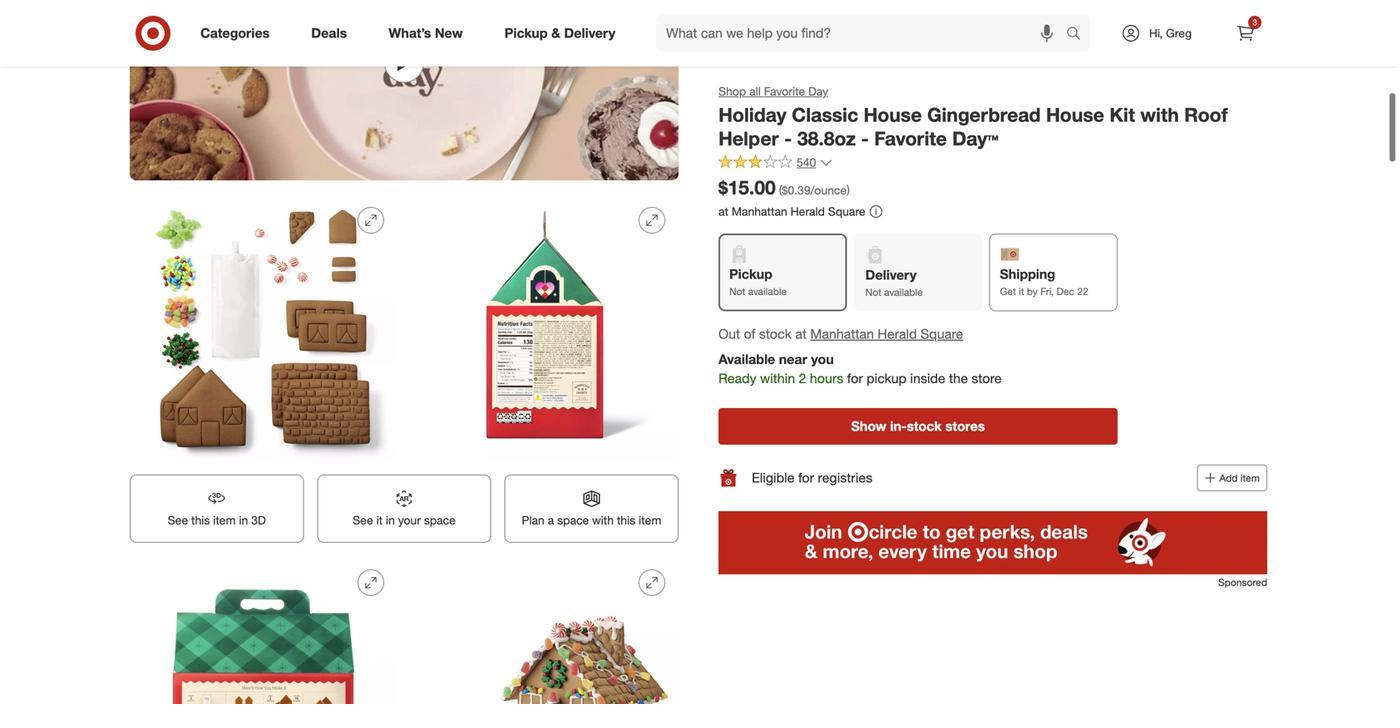 Task type: vqa. For each thing, say whether or not it's contained in the screenshot.
'Create'
no



Task type: locate. For each thing, give the bounding box(es) containing it.
0 horizontal spatial -
[[785, 127, 792, 150]]

1 horizontal spatial item
[[639, 514, 662, 528]]

0 horizontal spatial square
[[829, 204, 866, 219]]

1 vertical spatial herald
[[878, 326, 917, 342]]

stock inside 'button'
[[907, 418, 942, 435]]

1 horizontal spatial in
[[386, 514, 395, 528]]

manhattan herald square button
[[811, 325, 964, 344]]

available for pickup
[[749, 286, 787, 298]]

)
[[847, 183, 850, 198]]

space
[[424, 514, 456, 528], [558, 514, 589, 528]]

- up 540 link
[[785, 127, 792, 150]]

0 vertical spatial it
[[1019, 286, 1025, 298]]

herald down '$0.39' at right
[[791, 204, 825, 219]]

in-
[[891, 418, 907, 435]]

square down )
[[829, 204, 866, 219]]

0 vertical spatial manhattan
[[732, 204, 788, 219]]

see
[[168, 514, 188, 528], [353, 514, 373, 528]]

this
[[191, 514, 210, 528], [617, 514, 636, 528]]

0 horizontal spatial pickup
[[505, 25, 548, 41]]

0 horizontal spatial stock
[[760, 326, 792, 342]]

stock left stores
[[907, 418, 942, 435]]

1 horizontal spatial it
[[1019, 286, 1025, 298]]

0 horizontal spatial favorite
[[764, 84, 806, 99]]

- right 38.8oz in the right of the page
[[862, 127, 870, 150]]

deals link
[[297, 15, 368, 52]]

day
[[809, 84, 829, 99]]

hi,
[[1150, 26, 1163, 40]]

manhattan down $15.00
[[732, 204, 788, 219]]

favorite right all
[[764, 84, 806, 99]]

1 horizontal spatial for
[[848, 371, 864, 387]]

for
[[848, 371, 864, 387], [799, 470, 815, 486]]

pickup inside pickup not available
[[730, 266, 773, 283]]

1 vertical spatial square
[[921, 326, 964, 342]]

day™
[[953, 127, 999, 150]]

38.8oz
[[798, 127, 856, 150]]

stock right of
[[760, 326, 792, 342]]

it inside shipping get it by fri, dec 22
[[1019, 286, 1025, 298]]

advertisement region
[[719, 512, 1268, 575]]

for right eligible
[[799, 470, 815, 486]]

1 space from the left
[[424, 514, 456, 528]]

in left 3d
[[239, 514, 248, 528]]

add item button
[[1198, 465, 1268, 492]]

space right the 'a'
[[558, 514, 589, 528]]

available near you ready within 2 hours for pickup inside the store
[[719, 352, 1002, 387]]

0 horizontal spatial space
[[424, 514, 456, 528]]

favorite
[[764, 84, 806, 99], [875, 127, 948, 150]]

not
[[730, 286, 746, 298], [866, 286, 882, 299]]

item inside see this item in 3d button
[[213, 514, 236, 528]]

with right kit
[[1141, 103, 1180, 126]]

0 horizontal spatial house
[[864, 103, 922, 126]]

not for pickup
[[730, 286, 746, 298]]

in left your
[[386, 514, 395, 528]]

your
[[398, 514, 421, 528]]

by
[[1028, 286, 1038, 298]]

available
[[749, 286, 787, 298], [885, 286, 923, 299]]

holiday classic house gingerbread house kit with roof helper - 38.8oz - favorite day&#8482;, 3 of 13 image
[[130, 194, 398, 462]]

house
[[864, 103, 922, 126], [1047, 103, 1105, 126]]

$15.00
[[719, 176, 776, 199]]

1 vertical spatial at
[[796, 326, 807, 342]]

0 horizontal spatial with
[[593, 514, 614, 528]]

shop
[[719, 84, 747, 99]]

1 horizontal spatial stock
[[907, 418, 942, 435]]

it left your
[[377, 514, 383, 528]]

1 house from the left
[[864, 103, 922, 126]]

540
[[797, 155, 817, 170]]

holiday classic house gingerbread house kit with roof helper - 38.8oz - favorite day&#8482;, 2 of 13, play video image
[[130, 0, 679, 181]]

classic
[[792, 103, 859, 126]]

1 vertical spatial stock
[[907, 418, 942, 435]]

1 horizontal spatial space
[[558, 514, 589, 528]]

0 vertical spatial favorite
[[764, 84, 806, 99]]

1 in from the left
[[239, 514, 248, 528]]

show in-stock stores button
[[719, 408, 1118, 445]]

pickup
[[505, 25, 548, 41], [730, 266, 773, 283]]

1 vertical spatial for
[[799, 470, 815, 486]]

at
[[719, 204, 729, 219], [796, 326, 807, 342]]

0 horizontal spatial in
[[239, 514, 248, 528]]

plan a space with this item
[[522, 514, 662, 528]]

out
[[719, 326, 741, 342]]

it inside button
[[377, 514, 383, 528]]

pickup not available
[[730, 266, 787, 298]]

see inside button
[[168, 514, 188, 528]]

available for delivery
[[885, 286, 923, 299]]

pickup left "&"
[[505, 25, 548, 41]]

0 horizontal spatial see
[[168, 514, 188, 528]]

1 see from the left
[[168, 514, 188, 528]]

manhattan up you
[[811, 326, 875, 342]]

delivery
[[565, 25, 616, 41], [866, 267, 917, 283]]

pickup for &
[[505, 25, 548, 41]]

square
[[829, 204, 866, 219], [921, 326, 964, 342]]

1 vertical spatial manhattan
[[811, 326, 875, 342]]

2 this from the left
[[617, 514, 636, 528]]

at down $15.00
[[719, 204, 729, 219]]

1 horizontal spatial not
[[866, 286, 882, 299]]

not inside pickup not available
[[730, 286, 746, 298]]

herald up pickup
[[878, 326, 917, 342]]

0 horizontal spatial delivery
[[565, 25, 616, 41]]

-
[[785, 127, 792, 150], [862, 127, 870, 150]]

1 horizontal spatial square
[[921, 326, 964, 342]]

item
[[1241, 472, 1261, 485], [213, 514, 236, 528], [639, 514, 662, 528]]

1 horizontal spatial see
[[353, 514, 373, 528]]

see it in your space button
[[317, 475, 492, 543]]

not inside the delivery not available
[[866, 286, 882, 299]]

square up "inside"
[[921, 326, 964, 342]]

not for delivery
[[866, 286, 882, 299]]

this left 3d
[[191, 514, 210, 528]]

0 vertical spatial delivery
[[565, 25, 616, 41]]

0 horizontal spatial it
[[377, 514, 383, 528]]

sponsored
[[1219, 577, 1268, 589]]

0 horizontal spatial not
[[730, 286, 746, 298]]

0 horizontal spatial herald
[[791, 204, 825, 219]]

this right the 'a'
[[617, 514, 636, 528]]

1 horizontal spatial -
[[862, 127, 870, 150]]

1 vertical spatial favorite
[[875, 127, 948, 150]]

registries
[[818, 470, 873, 486]]

1 vertical spatial with
[[593, 514, 614, 528]]

with
[[1141, 103, 1180, 126], [593, 514, 614, 528]]

with inside button
[[593, 514, 614, 528]]

1 horizontal spatial with
[[1141, 103, 1180, 126]]

store
[[972, 371, 1002, 387]]

holiday classic house gingerbread house kit with roof helper - 38.8oz - favorite day&#8482;, 5 of 13 image
[[130, 557, 398, 705]]

at up near
[[796, 326, 807, 342]]

0 horizontal spatial available
[[749, 286, 787, 298]]

see this item in 3d button
[[130, 475, 304, 543]]

what's
[[389, 25, 431, 41]]

1 horizontal spatial this
[[617, 514, 636, 528]]

1 vertical spatial pickup
[[730, 266, 773, 283]]

1 vertical spatial it
[[377, 514, 383, 528]]

holiday
[[719, 103, 787, 126]]

for right 'hours'
[[848, 371, 864, 387]]

1 horizontal spatial delivery
[[866, 267, 917, 283]]

new
[[435, 25, 463, 41]]

available up manhattan herald square button
[[885, 286, 923, 299]]

0 horizontal spatial item
[[213, 514, 236, 528]]

not up manhattan herald square button
[[866, 286, 882, 299]]

favorite left day™
[[875, 127, 948, 150]]

it
[[1019, 286, 1025, 298], [377, 514, 383, 528]]

see for see it in your space
[[353, 514, 373, 528]]

1 horizontal spatial available
[[885, 286, 923, 299]]

1 horizontal spatial manhattan
[[811, 326, 875, 342]]

0 horizontal spatial this
[[191, 514, 210, 528]]

0 vertical spatial with
[[1141, 103, 1180, 126]]

see inside button
[[353, 514, 373, 528]]

for inside available near you ready within 2 hours for pickup inside the store
[[848, 371, 864, 387]]

of
[[744, 326, 756, 342]]

0 vertical spatial for
[[848, 371, 864, 387]]

1 horizontal spatial pickup
[[730, 266, 773, 283]]

1 this from the left
[[191, 514, 210, 528]]

see left your
[[353, 514, 373, 528]]

in
[[239, 514, 248, 528], [386, 514, 395, 528]]

see left 3d
[[168, 514, 188, 528]]

1 vertical spatial delivery
[[866, 267, 917, 283]]

stock
[[760, 326, 792, 342], [907, 418, 942, 435]]

0 vertical spatial at
[[719, 204, 729, 219]]

delivery right "&"
[[565, 25, 616, 41]]

pickup up of
[[730, 266, 773, 283]]

available inside the delivery not available
[[885, 286, 923, 299]]

eligible
[[752, 470, 795, 486]]

herald
[[791, 204, 825, 219], [878, 326, 917, 342]]

add item
[[1220, 472, 1261, 485]]

2 see from the left
[[353, 514, 373, 528]]

inside
[[911, 371, 946, 387]]

within
[[761, 371, 796, 387]]

space inside see it in your space button
[[424, 514, 456, 528]]

not up the out
[[730, 286, 746, 298]]

out of stock at manhattan herald square
[[719, 326, 964, 342]]

/ounce
[[811, 183, 847, 198]]

greg
[[1167, 26, 1193, 40]]

1 horizontal spatial herald
[[878, 326, 917, 342]]

plan
[[522, 514, 545, 528]]

2 in from the left
[[386, 514, 395, 528]]

house left kit
[[1047, 103, 1105, 126]]

22
[[1078, 286, 1089, 298]]

plan a space with this item button
[[505, 475, 679, 543]]

manhattan
[[732, 204, 788, 219], [811, 326, 875, 342]]

stores
[[946, 418, 986, 435]]

pickup & delivery link
[[491, 15, 637, 52]]

2 space from the left
[[558, 514, 589, 528]]

2
[[799, 371, 807, 387]]

1 horizontal spatial favorite
[[875, 127, 948, 150]]

it left by
[[1019, 286, 1025, 298]]

2 horizontal spatial item
[[1241, 472, 1261, 485]]

house right classic
[[864, 103, 922, 126]]

0 vertical spatial pickup
[[505, 25, 548, 41]]

available inside pickup not available
[[749, 286, 787, 298]]

all
[[750, 84, 761, 99]]

0 horizontal spatial at
[[719, 204, 729, 219]]

see this item in 3d
[[168, 514, 266, 528]]

add
[[1220, 472, 1238, 485]]

What can we help you find? suggestions appear below search field
[[657, 15, 1071, 52]]

available up of
[[749, 286, 787, 298]]

1 horizontal spatial house
[[1047, 103, 1105, 126]]

with right the 'a'
[[593, 514, 614, 528]]

space right your
[[424, 514, 456, 528]]

540 link
[[719, 154, 833, 173]]

0 vertical spatial stock
[[760, 326, 792, 342]]

deals
[[311, 25, 347, 41]]

delivery up manhattan herald square button
[[866, 267, 917, 283]]



Task type: describe. For each thing, give the bounding box(es) containing it.
holiday classic house gingerbread house kit with roof helper - 38.8oz - favorite day&#8482;, 6 of 13 image
[[411, 557, 679, 705]]

in inside button
[[239, 514, 248, 528]]

categories
[[201, 25, 270, 41]]

0 horizontal spatial for
[[799, 470, 815, 486]]

3d
[[251, 514, 266, 528]]

this inside button
[[191, 514, 210, 528]]

1 - from the left
[[785, 127, 792, 150]]

fri,
[[1041, 286, 1054, 298]]

eligible for registries
[[752, 470, 873, 486]]

$0.39
[[783, 183, 811, 198]]

hi, greg
[[1150, 26, 1193, 40]]

what's new
[[389, 25, 463, 41]]

0 vertical spatial herald
[[791, 204, 825, 219]]

pickup for not
[[730, 266, 773, 283]]

0 horizontal spatial manhattan
[[732, 204, 788, 219]]

$15.00 ( $0.39 /ounce )
[[719, 176, 850, 199]]

3
[[1253, 17, 1258, 27]]

this inside button
[[617, 514, 636, 528]]

search button
[[1059, 15, 1099, 55]]

what's new link
[[375, 15, 484, 52]]

see it in your space
[[353, 514, 456, 528]]

you
[[812, 352, 834, 368]]

2 - from the left
[[862, 127, 870, 150]]

1 horizontal spatial at
[[796, 326, 807, 342]]

ready
[[719, 371, 757, 387]]

3 link
[[1228, 15, 1265, 52]]

hours
[[810, 371, 844, 387]]

at manhattan herald square
[[719, 204, 866, 219]]

delivery inside 'pickup & delivery' link
[[565, 25, 616, 41]]

delivery inside the delivery not available
[[866, 267, 917, 283]]

a
[[548, 514, 554, 528]]

show
[[852, 418, 887, 435]]

stock for in-
[[907, 418, 942, 435]]

near
[[779, 352, 808, 368]]

gingerbread
[[928, 103, 1041, 126]]

item inside add item "button"
[[1241, 472, 1261, 485]]

roof
[[1185, 103, 1229, 126]]

2 house from the left
[[1047, 103, 1105, 126]]

get
[[1000, 286, 1017, 298]]

holiday classic house gingerbread house kit with roof helper - 38.8oz - favorite day&#8482;, 4 of 13 image
[[411, 194, 679, 462]]

item inside plan a space with this item button
[[639, 514, 662, 528]]

pickup
[[867, 371, 907, 387]]

shop all favorite day holiday classic house gingerbread house kit with roof helper - 38.8oz - favorite day™
[[719, 84, 1229, 150]]

space inside plan a space with this item button
[[558, 514, 589, 528]]

dec
[[1057, 286, 1075, 298]]

stock for of
[[760, 326, 792, 342]]

available
[[719, 352, 776, 368]]

shipping
[[1000, 266, 1056, 283]]

show in-stock stores
[[852, 418, 986, 435]]

delivery not available
[[866, 267, 923, 299]]

helper
[[719, 127, 779, 150]]

categories link
[[186, 15, 291, 52]]

with inside shop all favorite day holiday classic house gingerbread house kit with roof helper - 38.8oz - favorite day™
[[1141, 103, 1180, 126]]

kit
[[1110, 103, 1136, 126]]

search
[[1059, 27, 1099, 43]]

the
[[950, 371, 969, 387]]

in inside button
[[386, 514, 395, 528]]

shipping get it by fri, dec 22
[[1000, 266, 1089, 298]]

pickup & delivery
[[505, 25, 616, 41]]

(
[[779, 183, 783, 198]]

0 vertical spatial square
[[829, 204, 866, 219]]

&
[[552, 25, 561, 41]]

see for see this item in 3d
[[168, 514, 188, 528]]



